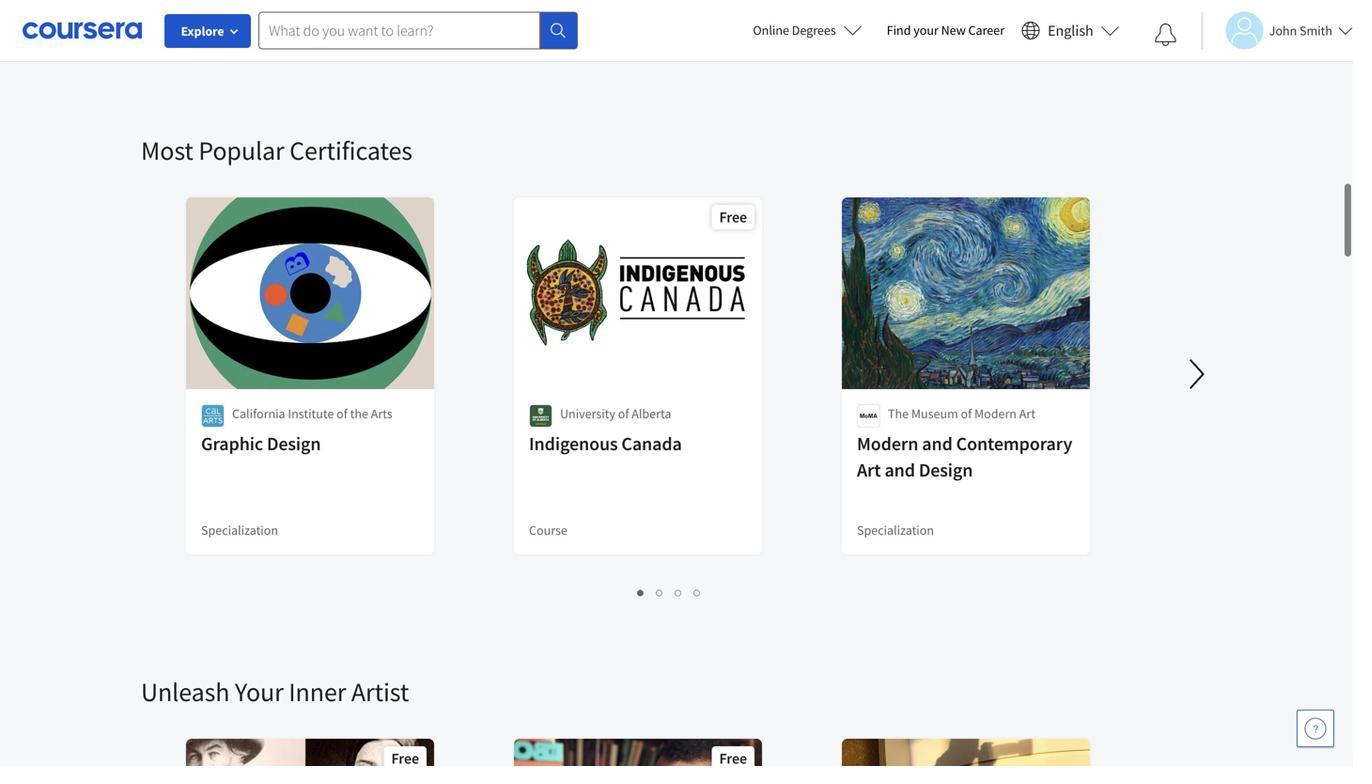 Task type: locate. For each thing, give the bounding box(es) containing it.
university of alberta image
[[529, 404, 553, 428]]

None search field
[[258, 12, 578, 49]]

popular
[[199, 134, 284, 167]]

of right museum at the bottom
[[961, 405, 972, 422]]

3 of from the left
[[961, 405, 972, 422]]

most popular certificates
[[141, 134, 413, 167]]

canada
[[622, 432, 682, 455]]

smith
[[1300, 22, 1333, 39]]

list
[[188, 581, 1151, 602]]

design down institute
[[267, 432, 321, 455]]

art inside modern and contemporary art and design
[[857, 458, 881, 482]]

arts
[[371, 405, 393, 422]]

the museum of modern art
[[888, 405, 1036, 422]]

4 button
[[689, 581, 707, 602]]

0 horizontal spatial specialization
[[201, 522, 278, 539]]

2 of from the left
[[618, 405, 629, 422]]

2 specialization from the left
[[857, 522, 934, 539]]

show notifications image
[[1155, 23, 1177, 46]]

art up contemporary
[[1020, 405, 1036, 422]]

1 horizontal spatial art
[[1020, 405, 1036, 422]]

california
[[232, 405, 285, 422]]

modern
[[975, 405, 1017, 422], [857, 432, 919, 455]]

2 button
[[651, 581, 670, 602]]

art
[[1020, 405, 1036, 422], [857, 458, 881, 482]]

free
[[720, 208, 747, 227]]

and down the
[[885, 458, 915, 482]]

unleash
[[141, 675, 230, 708]]

and
[[922, 432, 953, 455], [885, 458, 915, 482]]

find
[[887, 22, 911, 39]]

modern down the
[[857, 432, 919, 455]]

specialization for modern and contemporary art and design
[[857, 522, 934, 539]]

1 horizontal spatial specialization
[[857, 522, 934, 539]]

the museum of modern art image
[[857, 404, 881, 428]]

and down museum at the bottom
[[922, 432, 953, 455]]

1 of from the left
[[337, 405, 348, 422]]

1 horizontal spatial modern
[[975, 405, 1017, 422]]

certificates
[[290, 134, 413, 167]]

new
[[941, 22, 966, 39]]

1 vertical spatial modern
[[857, 432, 919, 455]]

inner
[[289, 675, 346, 708]]

1 horizontal spatial design
[[919, 458, 973, 482]]

contemporary
[[957, 432, 1073, 455]]

university of alberta
[[560, 405, 672, 422]]

modern and contemporary art and design
[[857, 432, 1073, 482]]

of for modern and contemporary art and design
[[961, 405, 972, 422]]

art down the museum of modern art icon
[[857, 458, 881, 482]]

1 horizontal spatial of
[[618, 405, 629, 422]]

career
[[969, 22, 1005, 39]]

0 horizontal spatial modern
[[857, 432, 919, 455]]

of left alberta
[[618, 405, 629, 422]]

0 vertical spatial modern
[[975, 405, 1017, 422]]

course
[[529, 522, 568, 539]]

0 horizontal spatial and
[[885, 458, 915, 482]]

indigenous canada
[[529, 432, 682, 455]]

graphic design
[[201, 432, 321, 455]]

0 horizontal spatial design
[[267, 432, 321, 455]]

of
[[337, 405, 348, 422], [618, 405, 629, 422], [961, 405, 972, 422]]

1 specialization from the left
[[201, 522, 278, 539]]

your
[[914, 22, 939, 39]]

1 button
[[632, 581, 651, 602]]

design down museum at the bottom
[[919, 458, 973, 482]]

2 horizontal spatial of
[[961, 405, 972, 422]]

degrees
[[792, 22, 836, 39]]

3
[[675, 583, 683, 601]]

0 horizontal spatial art
[[857, 458, 881, 482]]

0 vertical spatial design
[[267, 432, 321, 455]]

unleash your inner artist
[[141, 675, 409, 708]]

most
[[141, 134, 193, 167]]

4
[[694, 583, 702, 601]]

1 vertical spatial design
[[919, 458, 973, 482]]

online degrees button
[[738, 9, 878, 51]]

1 vertical spatial and
[[885, 458, 915, 482]]

1
[[638, 583, 645, 601]]

list containing 1
[[188, 581, 1151, 602]]

john smith
[[1270, 22, 1333, 39]]

0 vertical spatial and
[[922, 432, 953, 455]]

institute
[[288, 405, 334, 422]]

modern up contemporary
[[975, 405, 1017, 422]]

of left the
[[337, 405, 348, 422]]

specialization
[[201, 522, 278, 539], [857, 522, 934, 539]]

0 horizontal spatial of
[[337, 405, 348, 422]]

1 vertical spatial art
[[857, 458, 881, 482]]

design
[[267, 432, 321, 455], [919, 458, 973, 482]]



Task type: describe. For each thing, give the bounding box(es) containing it.
california institute of the arts image
[[201, 404, 225, 428]]

3 button
[[670, 581, 689, 602]]

university
[[560, 405, 616, 422]]

help center image
[[1305, 717, 1327, 740]]

list inside 'most popular certificates carousel' element
[[188, 581, 1151, 602]]

john smith button
[[1202, 12, 1354, 49]]

northeastern university  earn an online master's in data analytics  grow your tech leadership skills with a program under $24k learn more image
[[1050, 0, 1214, 31]]

of for graphic design
[[337, 405, 348, 422]]

find your new career
[[887, 22, 1005, 39]]

explore button
[[164, 14, 251, 48]]

2
[[657, 583, 664, 601]]

john
[[1270, 22, 1297, 39]]

unleash your inner artist carousel element
[[141, 618, 1354, 766]]

english
[[1048, 21, 1094, 40]]

find your new career link
[[878, 19, 1014, 42]]

alberta
[[632, 405, 672, 422]]

design inside modern and contemporary art and design
[[919, 458, 973, 482]]

graphic
[[201, 432, 263, 455]]

1 horizontal spatial and
[[922, 432, 953, 455]]

coursera image
[[23, 15, 142, 45]]

online
[[753, 22, 789, 39]]

museum
[[912, 405, 958, 422]]

explore
[[181, 23, 224, 39]]

What do you want to learn? text field
[[258, 12, 540, 49]]

photography basics and beyond: from smartphone to dslr specialization by michigan state university, image
[[842, 739, 1091, 766]]

online degrees
[[753, 22, 836, 39]]

specialization for graphic design
[[201, 522, 278, 539]]

0 vertical spatial art
[[1020, 405, 1036, 422]]

indigenous
[[529, 432, 618, 455]]

california institute of the arts
[[232, 405, 393, 422]]

your
[[235, 675, 284, 708]]

artist
[[351, 675, 409, 708]]

most popular certificates carousel element
[[141, 77, 1354, 618]]

modern inside modern and contemporary art and design
[[857, 432, 919, 455]]

english button
[[1014, 0, 1128, 61]]

the
[[350, 405, 368, 422]]

the
[[888, 405, 909, 422]]

next slide image
[[1175, 352, 1220, 397]]



Task type: vqa. For each thing, say whether or not it's contained in the screenshot.
John Smith popup button on the top
yes



